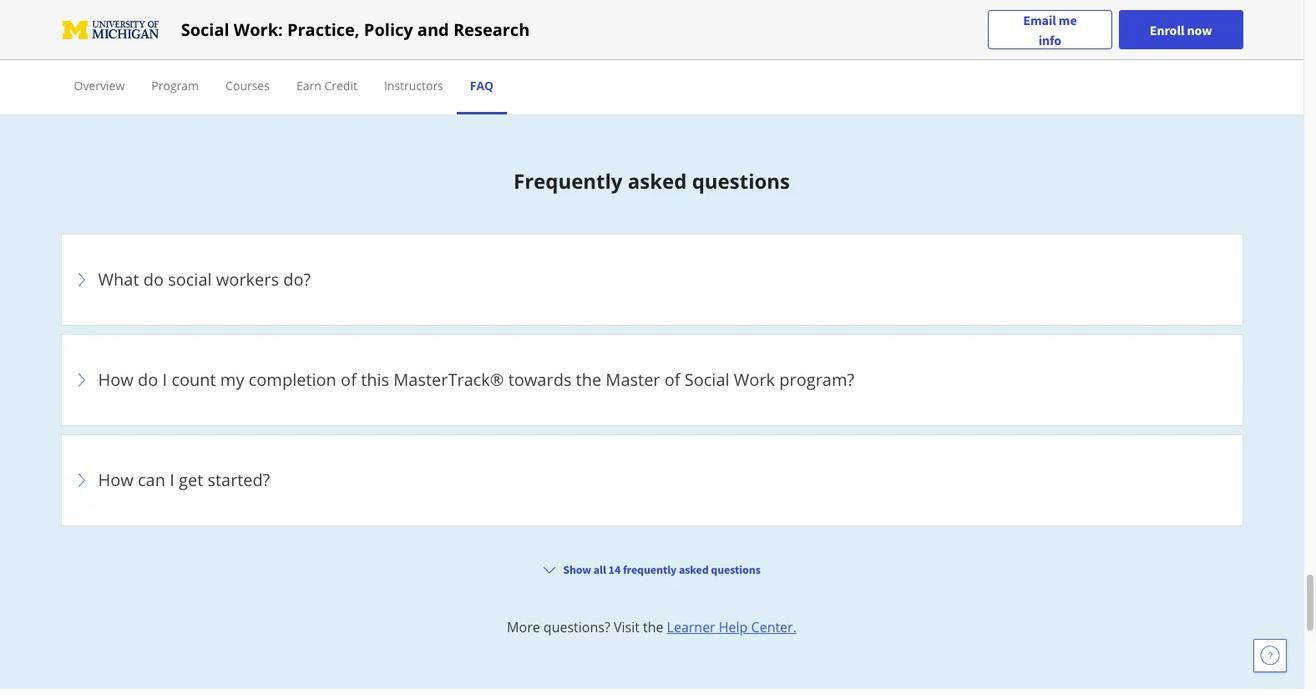 Task type: describe. For each thing, give the bounding box(es) containing it.
frequently asked questions
[[514, 167, 790, 195]]

certificate menu element
[[61, 60, 1244, 114]]

help center image
[[1261, 646, 1281, 666]]

do for how
[[138, 369, 158, 391]]

how for how do i count my completion of this mastertrack® towards the master of social work program?
[[98, 369, 134, 391]]

0 horizontal spatial social
[[181, 18, 229, 41]]

policy
[[364, 18, 413, 41]]

research
[[454, 18, 530, 41]]

more questions? visit the learner help center.
[[507, 619, 797, 637]]

email me info
[[1024, 11, 1077, 48]]

now
[[1188, 21, 1213, 38]]

earn credit link
[[297, 78, 358, 94]]

1 vertical spatial the
[[643, 619, 664, 637]]

show
[[563, 563, 592, 578]]

credit
[[325, 78, 358, 94]]

work:
[[234, 18, 283, 41]]

university of michigan image
[[61, 16, 161, 43]]

can
[[138, 469, 165, 492]]

how can i get started? list item
[[61, 435, 1244, 527]]

how for how can i get started?
[[98, 469, 134, 492]]

collapsed list
[[61, 234, 1244, 689]]

work
[[734, 369, 775, 391]]

workers
[[216, 268, 279, 291]]

chevron right image
[[71, 471, 91, 491]]

count
[[172, 369, 216, 391]]

the inside dropdown button
[[576, 369, 602, 391]]

faq link
[[470, 78, 494, 94]]

overview
[[74, 78, 125, 94]]

help
[[719, 619, 748, 637]]

14
[[609, 563, 621, 578]]

social
[[168, 268, 212, 291]]

learner help center. link
[[667, 619, 797, 637]]

1 list item from the top
[[61, 535, 1244, 627]]

practice,
[[287, 18, 360, 41]]

instructors link
[[384, 78, 443, 94]]

what do social workers do?
[[98, 268, 311, 291]]

do?
[[283, 268, 311, 291]]

enroll
[[1150, 21, 1185, 38]]

questions?
[[544, 619, 611, 637]]

1 of from the left
[[341, 369, 357, 391]]

master
[[606, 369, 661, 391]]

frequently
[[623, 563, 677, 578]]

asked inside dropdown button
[[679, 563, 709, 578]]

program?
[[780, 369, 855, 391]]

frequently
[[514, 167, 623, 195]]

visit
[[614, 619, 640, 637]]

me
[[1059, 11, 1077, 28]]

center.
[[752, 619, 797, 637]]



Task type: locate. For each thing, give the bounding box(es) containing it.
social inside dropdown button
[[685, 369, 730, 391]]

what do social workers do? button
[[71, 245, 1233, 315]]

email me info button
[[988, 10, 1113, 50]]

earn credit
[[297, 78, 358, 94]]

1 horizontal spatial i
[[170, 469, 174, 492]]

do right what
[[143, 268, 164, 291]]

1 vertical spatial how
[[98, 469, 134, 492]]

0 vertical spatial asked
[[628, 167, 687, 195]]

how do i count my completion of this mastertrack® towards the master of social work program?
[[98, 369, 855, 391]]

0 horizontal spatial i
[[163, 369, 167, 391]]

how right chevron right icon
[[98, 469, 134, 492]]

of
[[341, 369, 357, 391], [665, 369, 681, 391]]

do for what
[[143, 268, 164, 291]]

i left count
[[163, 369, 167, 391]]

program
[[151, 78, 199, 94]]

0 vertical spatial list item
[[61, 535, 1244, 627]]

1 horizontal spatial of
[[665, 369, 681, 391]]

the
[[576, 369, 602, 391], [643, 619, 664, 637]]

chevron right image for how
[[71, 370, 91, 390]]

and
[[418, 18, 449, 41]]

how do i count my completion of this mastertrack® towards the master of social work program? list item
[[61, 334, 1244, 426]]

0 horizontal spatial of
[[341, 369, 357, 391]]

i
[[163, 369, 167, 391], [170, 469, 174, 492]]

the left master
[[576, 369, 602, 391]]

towards
[[509, 369, 572, 391]]

courses link
[[226, 78, 270, 94]]

chevron right image
[[71, 270, 91, 290], [71, 370, 91, 390]]

1 vertical spatial do
[[138, 369, 158, 391]]

learner
[[667, 619, 716, 637]]

2 how from the top
[[98, 469, 134, 492]]

social work: practice, policy and research
[[181, 18, 530, 41]]

email
[[1024, 11, 1057, 28]]

what do social workers do? list item
[[61, 234, 1244, 326]]

chevron right image inside the "what do social workers do?" dropdown button
[[71, 270, 91, 290]]

2 chevron right image from the top
[[71, 370, 91, 390]]

info
[[1039, 31, 1062, 48]]

0 vertical spatial chevron right image
[[71, 270, 91, 290]]

0 vertical spatial questions
[[692, 167, 790, 195]]

list item
[[61, 535, 1244, 627], [61, 635, 1244, 689]]

0 vertical spatial how
[[98, 369, 134, 391]]

chevron right image for what
[[71, 270, 91, 290]]

1 vertical spatial chevron right image
[[71, 370, 91, 390]]

courses
[[226, 78, 270, 94]]

mastertrack®
[[394, 369, 504, 391]]

2 list item from the top
[[61, 635, 1244, 689]]

0 vertical spatial the
[[576, 369, 602, 391]]

how can i get started? button
[[71, 446, 1233, 516]]

1 vertical spatial i
[[170, 469, 174, 492]]

1 chevron right image from the top
[[71, 270, 91, 290]]

2 of from the left
[[665, 369, 681, 391]]

questions inside dropdown button
[[711, 563, 761, 578]]

my
[[220, 369, 244, 391]]

1 vertical spatial asked
[[679, 563, 709, 578]]

social
[[181, 18, 229, 41], [685, 369, 730, 391]]

i for do
[[163, 369, 167, 391]]

started?
[[208, 469, 270, 492]]

earn
[[297, 78, 322, 94]]

0 horizontal spatial the
[[576, 369, 602, 391]]

completion
[[249, 369, 337, 391]]

enroll now button
[[1119, 10, 1244, 49]]

show all 14 frequently asked questions
[[563, 563, 761, 578]]

0 vertical spatial social
[[181, 18, 229, 41]]

1 vertical spatial list item
[[61, 635, 1244, 689]]

asked
[[628, 167, 687, 195], [679, 563, 709, 578]]

1 horizontal spatial social
[[685, 369, 730, 391]]

i for can
[[170, 469, 174, 492]]

0 vertical spatial do
[[143, 268, 164, 291]]

1 vertical spatial social
[[685, 369, 730, 391]]

enroll now
[[1150, 21, 1213, 38]]

social left 'work:'
[[181, 18, 229, 41]]

of right master
[[665, 369, 681, 391]]

of left 'this'
[[341, 369, 357, 391]]

faq
[[470, 78, 494, 94]]

the right visit
[[643, 619, 664, 637]]

this
[[361, 369, 389, 391]]

i left get
[[170, 469, 174, 492]]

instructors
[[384, 78, 443, 94]]

how
[[98, 369, 134, 391], [98, 469, 134, 492]]

all
[[594, 563, 607, 578]]

0 vertical spatial i
[[163, 369, 167, 391]]

social left work
[[685, 369, 730, 391]]

1 vertical spatial questions
[[711, 563, 761, 578]]

program link
[[151, 78, 199, 94]]

overview link
[[74, 78, 125, 94]]

do
[[143, 268, 164, 291], [138, 369, 158, 391]]

do left count
[[138, 369, 158, 391]]

get
[[179, 469, 203, 492]]

how do i count my completion of this mastertrack® towards the master of social work program? button
[[71, 345, 1233, 415]]

show all 14 frequently asked questions button
[[537, 555, 768, 585]]

more
[[507, 619, 540, 637]]

how can i get started?
[[98, 469, 270, 492]]

what
[[98, 268, 139, 291]]

chevron right image inside how do i count my completion of this mastertrack® towards the master of social work program? dropdown button
[[71, 370, 91, 390]]

1 how from the top
[[98, 369, 134, 391]]

1 horizontal spatial the
[[643, 619, 664, 637]]

questions
[[692, 167, 790, 195], [711, 563, 761, 578]]

how left count
[[98, 369, 134, 391]]



Task type: vqa. For each thing, say whether or not it's contained in the screenshot.
Program link
yes



